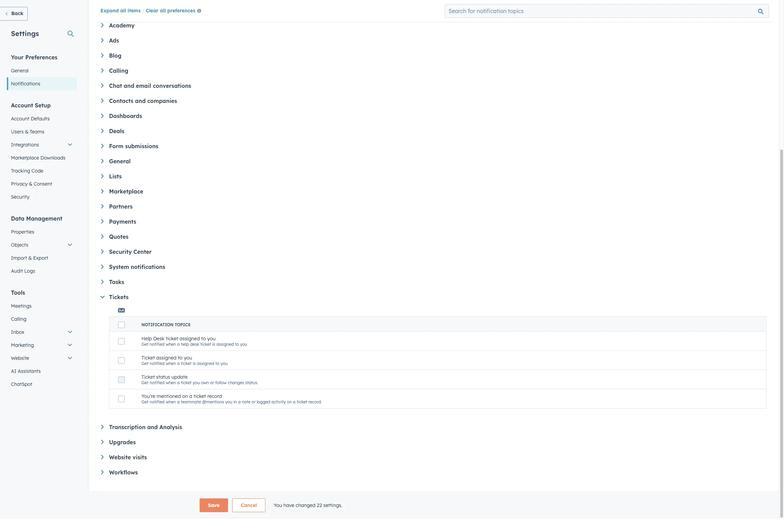 Task type: vqa. For each thing, say whether or not it's contained in the screenshot.


Task type: locate. For each thing, give the bounding box(es) containing it.
setup
[[35, 102, 51, 109]]

0 vertical spatial account
[[11, 102, 33, 109]]

caret image inside workflows dropdown button
[[101, 470, 104, 475]]

clear all preferences button
[[146, 7, 204, 15]]

1 vertical spatial calling
[[11, 316, 26, 322]]

website inside 'website' button
[[11, 355, 29, 361]]

security link
[[7, 190, 77, 204]]

export
[[33, 255, 48, 261]]

2 vertical spatial &
[[28, 255, 32, 261]]

caret image for lists
[[101, 174, 104, 178]]

assistants
[[18, 368, 41, 374]]

security up system
[[109, 248, 132, 255]]

or inside ticket status update get notified when a ticket you own or follow changes status.
[[210, 380, 214, 385]]

preferences
[[167, 8, 196, 14]]

activity
[[272, 400, 286, 405]]

1 vertical spatial account
[[11, 116, 29, 122]]

inbox button
[[7, 326, 77, 339]]

website for website visits
[[109, 454, 131, 461]]

or inside you're mentioned on a ticket record get notified when a teammate @mentions you in a note or logged activity on a ticket record.
[[252, 400, 256, 405]]

1 horizontal spatial marketplace
[[109, 188, 143, 195]]

0 horizontal spatial and
[[124, 82, 134, 89]]

assigned
[[180, 336, 200, 342], [217, 342, 234, 347], [156, 355, 177, 361], [197, 361, 214, 366]]

ticket for ticket assigned to you
[[142, 355, 155, 361]]

1 when from the top
[[166, 342, 176, 347]]

0 horizontal spatial website
[[11, 355, 29, 361]]

lists
[[109, 173, 122, 180]]

caret image inside ads dropdown button
[[101, 38, 104, 42]]

1 ticket from the top
[[142, 355, 155, 361]]

2 when from the top
[[166, 361, 176, 366]]

1 vertical spatial general
[[109, 158, 131, 165]]

all left items
[[120, 8, 126, 14]]

caret image inside tickets 'dropdown button'
[[100, 296, 105, 298]]

when inside you're mentioned on a ticket record get notified when a teammate @mentions you in a note or logged activity on a ticket record.
[[166, 400, 176, 405]]

0 horizontal spatial calling
[[11, 316, 26, 322]]

caret image inside tasks dropdown button
[[101, 280, 104, 284]]

or right own
[[210, 380, 214, 385]]

1 horizontal spatial security
[[109, 248, 132, 255]]

0 horizontal spatial or
[[210, 380, 214, 385]]

when up status
[[166, 361, 176, 366]]

back link
[[0, 7, 28, 21]]

teams
[[30, 129, 44, 135]]

account up users
[[11, 116, 29, 122]]

properties
[[11, 229, 34, 235]]

3 when from the top
[[166, 380, 176, 385]]

ads
[[109, 37, 119, 44]]

ticket down 'help'
[[142, 355, 155, 361]]

follow
[[215, 380, 227, 385]]

notified down status
[[150, 400, 165, 405]]

account setup element
[[7, 102, 77, 204]]

upgrades button
[[101, 439, 767, 446]]

a right activity
[[293, 400, 296, 405]]

ticket inside ticket assigned to you get notified when a ticket is assigned to you
[[181, 361, 192, 366]]

caret image inside marketplace dropdown button
[[101, 189, 104, 194]]

companies
[[147, 97, 177, 104]]

caret image inside lists dropdown button
[[101, 174, 104, 178]]

a inside ticket status update get notified when a ticket you own or follow changes status.
[[177, 380, 180, 385]]

a left the help
[[177, 342, 180, 347]]

ticket up update
[[181, 361, 192, 366]]

system
[[109, 264, 129, 270]]

4 notified from the top
[[150, 400, 165, 405]]

marketplace downloads link
[[7, 151, 77, 164]]

1 vertical spatial security
[[109, 248, 132, 255]]

notified up status
[[150, 361, 165, 366]]

get
[[142, 342, 149, 347], [142, 361, 149, 366], [142, 380, 149, 385], [142, 400, 149, 405]]

2 get from the top
[[142, 361, 149, 366]]

all
[[120, 8, 126, 14], [160, 8, 166, 14]]

tasks
[[109, 279, 124, 286]]

or
[[210, 380, 214, 385], [252, 400, 256, 405]]

get inside you're mentioned on a ticket record get notified when a teammate @mentions you in a note or logged activity on a ticket record.
[[142, 400, 149, 405]]

account for account defaults
[[11, 116, 29, 122]]

assigned right desk
[[217, 342, 234, 347]]

1 vertical spatial and
[[135, 97, 146, 104]]

account for account setup
[[11, 102, 33, 109]]

when right the desk
[[166, 342, 176, 347]]

notified inside help desk ticket assigned to you get notified when a help desk ticket is assigned to you
[[150, 342, 165, 347]]

when left teammate
[[166, 400, 176, 405]]

assigned down the topics
[[180, 336, 200, 342]]

website visits
[[109, 454, 147, 461]]

0 vertical spatial website
[[11, 355, 29, 361]]

caret image inside security center dropdown button
[[101, 250, 104, 254]]

& inside data management element
[[28, 255, 32, 261]]

caret image for website visits
[[101, 455, 104, 460]]

get down 'help'
[[142, 361, 149, 366]]

when inside ticket status update get notified when a ticket you own or follow changes status.
[[166, 380, 176, 385]]

caret image inside transcription and analysis dropdown button
[[101, 425, 104, 429]]

ticket left own
[[181, 380, 192, 385]]

1 horizontal spatial is
[[212, 342, 215, 347]]

help desk ticket assigned to you get notified when a help desk ticket is assigned to you
[[142, 336, 247, 347]]

caret image for blog
[[101, 53, 104, 58]]

when
[[166, 342, 176, 347], [166, 361, 176, 366], [166, 380, 176, 385], [166, 400, 176, 405]]

assigned up ticket status update get notified when a ticket you own or follow changes status.
[[197, 361, 214, 366]]

when inside help desk ticket assigned to you get notified when a help desk ticket is assigned to you
[[166, 342, 176, 347]]

is up ticket status update get notified when a ticket you own or follow changes status.
[[193, 361, 196, 366]]

5 caret image from the top
[[101, 174, 104, 178]]

changes
[[228, 380, 244, 385]]

1 horizontal spatial all
[[160, 8, 166, 14]]

1 caret image from the top
[[101, 99, 104, 103]]

2 caret image from the top
[[101, 114, 104, 118]]

calling up chat
[[109, 67, 128, 74]]

marketplace down integrations
[[11, 155, 39, 161]]

9 caret image from the top
[[101, 280, 104, 284]]

form
[[109, 143, 124, 150]]

contacts and companies
[[109, 97, 177, 104]]

submissions
[[125, 143, 158, 150]]

caret image for form submissions
[[101, 144, 104, 148]]

expand all items
[[101, 8, 141, 14]]

4 caret image from the top
[[101, 144, 104, 148]]

and right chat
[[124, 82, 134, 89]]

website
[[11, 355, 29, 361], [109, 454, 131, 461]]

1 horizontal spatial calling
[[109, 67, 128, 74]]

caret image for transcription and analysis
[[101, 425, 104, 429]]

account setup
[[11, 102, 51, 109]]

0 vertical spatial &
[[25, 129, 28, 135]]

or right note
[[252, 400, 256, 405]]

0 vertical spatial marketplace
[[11, 155, 39, 161]]

clear all preferences
[[146, 8, 196, 14]]

get inside help desk ticket assigned to you get notified when a help desk ticket is assigned to you
[[142, 342, 149, 347]]

2 vertical spatial and
[[147, 424, 158, 431]]

2 horizontal spatial and
[[147, 424, 158, 431]]

get inside ticket status update get notified when a ticket you own or follow changes status.
[[142, 380, 149, 385]]

marketplace up partners
[[109, 188, 143, 195]]

website for website
[[11, 355, 29, 361]]

is
[[212, 342, 215, 347], [193, 361, 196, 366]]

caret image inside system notifications dropdown button
[[101, 265, 104, 269]]

11 caret image from the top
[[101, 440, 104, 444]]

on
[[182, 393, 188, 400], [287, 400, 292, 405]]

payments button
[[101, 218, 767, 225]]

general down form
[[109, 158, 131, 165]]

objects button
[[7, 239, 77, 252]]

calling up 'inbox'
[[11, 316, 26, 322]]

privacy & consent
[[11, 181, 52, 187]]

all inside button
[[160, 8, 166, 14]]

all right clear
[[160, 8, 166, 14]]

your
[[11, 54, 24, 61]]

& right users
[[25, 129, 28, 135]]

get left the desk
[[142, 342, 149, 347]]

preferences
[[25, 54, 57, 61]]

caret image for marketplace
[[101, 189, 104, 194]]

is right desk
[[212, 342, 215, 347]]

account up account defaults
[[11, 102, 33, 109]]

0 vertical spatial ticket
[[142, 355, 155, 361]]

get up you're
[[142, 380, 149, 385]]

& left export
[[28, 255, 32, 261]]

teammate
[[181, 400, 201, 405]]

a left teammate
[[177, 400, 180, 405]]

security down privacy
[[11, 194, 29, 200]]

4 get from the top
[[142, 400, 149, 405]]

import & export link
[[7, 252, 77, 265]]

1 horizontal spatial or
[[252, 400, 256, 405]]

notified up you're
[[150, 380, 165, 385]]

chat and email conversations button
[[101, 82, 767, 89]]

caret image for security center
[[101, 250, 104, 254]]

1 account from the top
[[11, 102, 33, 109]]

& right privacy
[[29, 181, 32, 187]]

caret image
[[101, 23, 104, 27], [101, 38, 104, 42], [101, 53, 104, 58], [101, 68, 104, 73], [101, 83, 104, 88], [101, 159, 104, 163], [101, 204, 104, 209], [101, 234, 104, 239], [101, 265, 104, 269], [100, 296, 105, 298], [101, 455, 104, 460], [101, 470, 104, 475]]

cancel
[[241, 502, 257, 509]]

2 ticket from the top
[[142, 374, 155, 380]]

expand all items button
[[101, 8, 141, 14]]

caret image inside general dropdown button
[[101, 159, 104, 163]]

1 notified from the top
[[150, 342, 165, 347]]

website down upgrades
[[109, 454, 131, 461]]

caret image for tickets
[[100, 296, 105, 298]]

ticket inside ticket status update get notified when a ticket you own or follow changes status.
[[142, 374, 155, 380]]

objects
[[11, 242, 28, 248]]

chatspot link
[[7, 378, 77, 391]]

8 caret image from the top
[[101, 250, 104, 254]]

management
[[26, 215, 62, 222]]

caret image for academy
[[101, 23, 104, 27]]

code
[[31, 168, 43, 174]]

marketplace inside account setup element
[[11, 155, 39, 161]]

ticket inside ticket status update get notified when a ticket you own or follow changes status.
[[181, 380, 192, 385]]

when inside ticket assigned to you get notified when a ticket is assigned to you
[[166, 361, 176, 366]]

0 horizontal spatial security
[[11, 194, 29, 200]]

0 horizontal spatial all
[[120, 8, 126, 14]]

caret image inside calling dropdown button
[[101, 68, 104, 73]]

website down marketing
[[11, 355, 29, 361]]

1 vertical spatial ticket
[[142, 374, 155, 380]]

website visits button
[[101, 454, 767, 461]]

0 vertical spatial calling
[[109, 67, 128, 74]]

system notifications button
[[101, 264, 767, 270]]

and for chat
[[124, 82, 134, 89]]

caret image for ads
[[101, 38, 104, 42]]

and down email
[[135, 97, 146, 104]]

ticket inside ticket assigned to you get notified when a ticket is assigned to you
[[142, 355, 155, 361]]

tasks button
[[101, 279, 767, 286]]

10 caret image from the top
[[101, 425, 104, 429]]

1 all from the left
[[120, 8, 126, 14]]

a up update
[[177, 361, 180, 366]]

caret image for calling
[[101, 68, 104, 73]]

quotes
[[109, 233, 129, 240]]

tickets
[[109, 294, 129, 301]]

payments
[[109, 218, 136, 225]]

you inside you're mentioned on a ticket record get notified when a teammate @mentions you in a note or logged activity on a ticket record.
[[225, 400, 232, 405]]

1 vertical spatial website
[[109, 454, 131, 461]]

2 notified from the top
[[150, 361, 165, 366]]

3 notified from the top
[[150, 380, 165, 385]]

0 horizontal spatial is
[[193, 361, 196, 366]]

get left mentioned in the bottom of the page
[[142, 400, 149, 405]]

expand
[[101, 8, 119, 14]]

caret image for partners
[[101, 204, 104, 209]]

0 vertical spatial or
[[210, 380, 214, 385]]

4 when from the top
[[166, 400, 176, 405]]

chat and email conversations
[[109, 82, 191, 89]]

caret image for upgrades
[[101, 440, 104, 444]]

caret image inside payments "dropdown button"
[[101, 219, 104, 224]]

on right mentioned in the bottom of the page
[[182, 393, 188, 400]]

status.
[[245, 380, 258, 385]]

academy button
[[101, 22, 767, 29]]

caret image inside form submissions dropdown button
[[101, 144, 104, 148]]

website button
[[7, 352, 77, 365]]

marketplace downloads
[[11, 155, 65, 161]]

0 vertical spatial security
[[11, 194, 29, 200]]

dashboards
[[109, 113, 142, 119]]

caret image for deals
[[101, 129, 104, 133]]

1 horizontal spatial general
[[109, 158, 131, 165]]

caret image inside academy dropdown button
[[101, 23, 104, 27]]

audit logs link
[[7, 265, 77, 278]]

form submissions button
[[101, 143, 767, 150]]

caret image inside partners dropdown button
[[101, 204, 104, 209]]

general inside "link"
[[11, 68, 29, 74]]

privacy & consent link
[[7, 177, 77, 190]]

3 caret image from the top
[[101, 129, 104, 133]]

quotes button
[[101, 233, 767, 240]]

caret image inside deals 'dropdown button'
[[101, 129, 104, 133]]

ticket left status
[[142, 374, 155, 380]]

caret image inside blog dropdown button
[[101, 53, 104, 58]]

security
[[11, 194, 29, 200], [109, 248, 132, 255]]

caret image inside 'website visits' dropdown button
[[101, 455, 104, 460]]

security inside 'link'
[[11, 194, 29, 200]]

6 caret image from the top
[[101, 189, 104, 194]]

and left "analysis"
[[147, 424, 158, 431]]

0 horizontal spatial marketplace
[[11, 155, 39, 161]]

0 horizontal spatial general
[[11, 68, 29, 74]]

0 vertical spatial is
[[212, 342, 215, 347]]

ai assistants
[[11, 368, 41, 374]]

caret image inside contacts and companies dropdown button
[[101, 99, 104, 103]]

caret image inside dashboards dropdown button
[[101, 114, 104, 118]]

on right activity
[[287, 400, 292, 405]]

caret image inside quotes dropdown button
[[101, 234, 104, 239]]

1 horizontal spatial and
[[135, 97, 146, 104]]

3 get from the top
[[142, 380, 149, 385]]

logs
[[24, 268, 35, 274]]

general
[[11, 68, 29, 74], [109, 158, 131, 165]]

1 get from the top
[[142, 342, 149, 347]]

ticket down own
[[194, 393, 206, 400]]

marketplace
[[11, 155, 39, 161], [109, 188, 143, 195]]

0 vertical spatial general
[[11, 68, 29, 74]]

1 vertical spatial or
[[252, 400, 256, 405]]

assigned up status
[[156, 355, 177, 361]]

ticket status update get notified when a ticket you own or follow changes status.
[[142, 374, 258, 385]]

1 vertical spatial &
[[29, 181, 32, 187]]

caret image inside upgrades dropdown button
[[101, 440, 104, 444]]

caret image
[[101, 99, 104, 103], [101, 114, 104, 118], [101, 129, 104, 133], [101, 144, 104, 148], [101, 174, 104, 178], [101, 189, 104, 194], [101, 219, 104, 224], [101, 250, 104, 254], [101, 280, 104, 284], [101, 425, 104, 429], [101, 440, 104, 444]]

0 vertical spatial and
[[124, 82, 134, 89]]

1 horizontal spatial website
[[109, 454, 131, 461]]

a right status
[[177, 380, 180, 385]]

2 all from the left
[[160, 8, 166, 14]]

caret image inside chat and email conversations dropdown button
[[101, 83, 104, 88]]

notified down "notification" on the bottom of page
[[150, 342, 165, 347]]

integrations button
[[7, 138, 77, 151]]

7 caret image from the top
[[101, 219, 104, 224]]

2 account from the top
[[11, 116, 29, 122]]

contacts
[[109, 97, 133, 104]]

1 vertical spatial is
[[193, 361, 196, 366]]

notified
[[150, 342, 165, 347], [150, 361, 165, 366], [150, 380, 165, 385], [150, 400, 165, 405]]

1 vertical spatial marketplace
[[109, 188, 143, 195]]

when up mentioned in the bottom of the page
[[166, 380, 176, 385]]

general down your
[[11, 68, 29, 74]]

ticket left record.
[[297, 400, 308, 405]]

consent
[[34, 181, 52, 187]]



Task type: describe. For each thing, give the bounding box(es) containing it.
all for expand
[[120, 8, 126, 14]]

data management
[[11, 215, 62, 222]]

properties link
[[7, 225, 77, 239]]

ticket for ticket status update
[[142, 374, 155, 380]]

a down ticket status update get notified when a ticket you own or follow changes status.
[[189, 393, 192, 400]]

clear
[[146, 8, 159, 14]]

& for consent
[[29, 181, 32, 187]]

notified inside ticket status update get notified when a ticket you own or follow changes status.
[[150, 380, 165, 385]]

meetings
[[11, 303, 32, 309]]

inbox
[[11, 329, 24, 335]]

marketplace button
[[101, 188, 767, 195]]

is inside ticket assigned to you get notified when a ticket is assigned to you
[[193, 361, 196, 366]]

marketplace for marketplace
[[109, 188, 143, 195]]

caret image for dashboards
[[101, 114, 104, 118]]

transcription
[[109, 424, 146, 431]]

is inside help desk ticket assigned to you get notified when a help desk ticket is assigned to you
[[212, 342, 215, 347]]

Search for notification topics search field
[[445, 4, 769, 18]]

caret image for quotes
[[101, 234, 104, 239]]

conversations
[[153, 82, 191, 89]]

lists button
[[101, 173, 767, 180]]

data management element
[[7, 215, 77, 278]]

caret image for chat and email conversations
[[101, 83, 104, 88]]

users
[[11, 129, 24, 135]]

privacy
[[11, 181, 28, 187]]

dashboards button
[[101, 113, 767, 119]]

save
[[208, 502, 220, 509]]

record.
[[309, 400, 322, 405]]

tickets button
[[100, 294, 767, 301]]

partners button
[[101, 203, 767, 210]]

notification topics
[[142, 322, 191, 327]]

tools element
[[7, 289, 77, 391]]

a inside ticket assigned to you get notified when a ticket is assigned to you
[[177, 361, 180, 366]]

notified inside ticket assigned to you get notified when a ticket is assigned to you
[[150, 361, 165, 366]]

all for clear
[[160, 8, 166, 14]]

center
[[134, 248, 152, 255]]

@mentions
[[202, 400, 224, 405]]

calling inside 'tools' element
[[11, 316, 26, 322]]

notifications
[[131, 264, 165, 270]]

ads button
[[101, 37, 767, 44]]

a right in
[[238, 400, 241, 405]]

you
[[274, 502, 282, 509]]

cancel button
[[232, 499, 266, 512]]

and for transcription
[[147, 424, 158, 431]]

chatspot
[[11, 381, 32, 387]]

tracking code
[[11, 168, 43, 174]]

in
[[234, 400, 237, 405]]

you inside ticket status update get notified when a ticket you own or follow changes status.
[[193, 380, 200, 385]]

contacts and companies button
[[101, 97, 767, 104]]

chat
[[109, 82, 122, 89]]

0 horizontal spatial on
[[182, 393, 188, 400]]

caret image for tasks
[[101, 280, 104, 284]]

caret image for contacts and companies
[[101, 99, 104, 103]]

have
[[284, 502, 295, 509]]

upgrades
[[109, 439, 136, 446]]

tracking
[[11, 168, 30, 174]]

help
[[142, 336, 152, 342]]

logged
[[257, 400, 270, 405]]

caret image for workflows
[[101, 470, 104, 475]]

deals button
[[101, 128, 767, 135]]

ticket right the desk
[[166, 336, 178, 342]]

marketing button
[[7, 339, 77, 352]]

tracking code link
[[7, 164, 77, 177]]

security for security
[[11, 194, 29, 200]]

you're
[[142, 393, 155, 400]]

ai
[[11, 368, 16, 374]]

security for security center
[[109, 248, 132, 255]]

ticket right desk
[[200, 342, 211, 347]]

your preferences
[[11, 54, 57, 61]]

mentioned
[[157, 393, 181, 400]]

audit logs
[[11, 268, 35, 274]]

audit
[[11, 268, 23, 274]]

downloads
[[40, 155, 65, 161]]

and for contacts
[[135, 97, 146, 104]]

changed
[[296, 502, 316, 509]]

caret image for system notifications
[[101, 265, 104, 269]]

visits
[[133, 454, 147, 461]]

caret image for payments
[[101, 219, 104, 224]]

help
[[181, 342, 189, 347]]

marketing
[[11, 342, 34, 348]]

you're mentioned on a ticket record get notified when a teammate @mentions you in a note or logged activity on a ticket record.
[[142, 393, 322, 405]]

get inside ticket assigned to you get notified when a ticket is assigned to you
[[142, 361, 149, 366]]

own
[[201, 380, 209, 385]]

you have changed 22 settings.
[[274, 502, 343, 509]]

notified inside you're mentioned on a ticket record get notified when a teammate @mentions you in a note or logged activity on a ticket record.
[[150, 400, 165, 405]]

import
[[11, 255, 27, 261]]

form submissions
[[109, 143, 158, 150]]

a inside help desk ticket assigned to you get notified when a help desk ticket is assigned to you
[[177, 342, 180, 347]]

import & export
[[11, 255, 48, 261]]

calling link
[[7, 313, 77, 326]]

data
[[11, 215, 24, 222]]

note
[[242, 400, 251, 405]]

analysis
[[160, 424, 182, 431]]

workflows button
[[101, 469, 767, 476]]

your preferences element
[[7, 54, 77, 90]]

deals
[[109, 128, 124, 135]]

& for teams
[[25, 129, 28, 135]]

settings
[[11, 29, 39, 38]]

notifications
[[11, 81, 40, 87]]

& for export
[[28, 255, 32, 261]]

marketplace for marketplace downloads
[[11, 155, 39, 161]]

blog
[[109, 52, 122, 59]]

meetings link
[[7, 300, 77, 313]]

caret image for general
[[101, 159, 104, 163]]

tools
[[11, 289, 25, 296]]

desk
[[153, 336, 164, 342]]

integrations
[[11, 142, 39, 148]]

1 horizontal spatial on
[[287, 400, 292, 405]]



